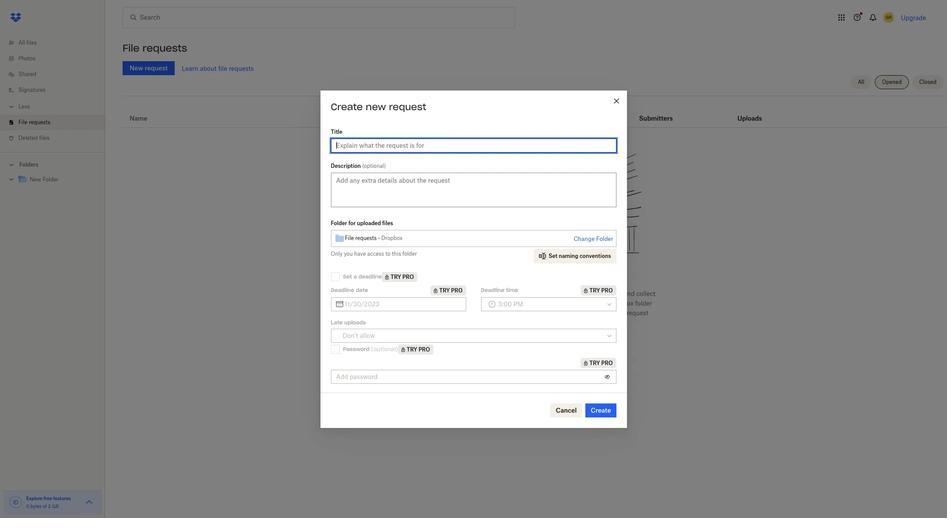 Task type: locate. For each thing, give the bounding box(es) containing it.
deadline up files
[[481, 287, 504, 294]]

0 vertical spatial request
[[389, 101, 426, 113]]

1 vertical spatial folder
[[331, 220, 347, 227]]

1 vertical spatial all
[[858, 79, 865, 85]]

all left 'opened'
[[858, 79, 865, 85]]

create for create new request
[[331, 101, 363, 113]]

0 vertical spatial set
[[549, 253, 558, 259]]

0 horizontal spatial folder
[[43, 176, 58, 183]]

shared
[[18, 71, 36, 78]]

files right the uploaded
[[382, 220, 393, 227]]

your up choose.
[[441, 300, 454, 308]]

your
[[441, 300, 454, 308], [602, 310, 614, 317], [523, 319, 536, 327]]

1 horizontal spatial your
[[523, 319, 536, 327]]

folders button
[[0, 158, 105, 171]]

a inside "dialog"
[[354, 274, 357, 280]]

all inside button
[[858, 79, 865, 85]]

request
[[389, 101, 426, 113], [627, 310, 649, 317]]

2 horizontal spatial file
[[345, 235, 354, 242]]

1 vertical spatial folder
[[635, 300, 652, 308]]

request down and
[[627, 310, 649, 317]]

0 vertical spatial file
[[218, 65, 227, 72]]

file right about
[[218, 65, 227, 72]]

1 horizontal spatial file
[[123, 42, 139, 54]]

naming
[[559, 253, 578, 259]]

request right new
[[389, 101, 426, 113]]

is
[[494, 310, 499, 317]]

0 horizontal spatial file requests
[[18, 119, 50, 126]]

you
[[344, 251, 353, 257], [421, 310, 432, 317]]

0 horizontal spatial a
[[354, 274, 357, 280]]

1 vertical spatial )
[[396, 346, 398, 353]]

less image
[[7, 102, 16, 111]]

access
[[367, 251, 384, 257], [502, 319, 522, 327]]

file requests up deleted files
[[18, 119, 50, 126]]

0 vertical spatial have
[[354, 251, 366, 257]]

a right into
[[604, 300, 607, 308]]

0 horizontal spatial (
[[362, 163, 364, 169]]

0 vertical spatial folder
[[403, 251, 417, 257]]

1 vertical spatial file
[[616, 310, 625, 317]]

0 vertical spatial (
[[362, 163, 364, 169]]

1 horizontal spatial folder
[[331, 220, 347, 227]]

1 horizontal spatial file
[[616, 310, 625, 317]]

2 vertical spatial folder
[[596, 235, 613, 242]]

pro trial element
[[382, 272, 417, 282], [431, 286, 466, 296], [581, 286, 616, 296], [398, 345, 434, 355], [581, 358, 616, 368]]

folder inside button
[[596, 235, 613, 242]]

to
[[386, 251, 390, 257], [594, 310, 600, 317]]

1 vertical spatial set
[[343, 274, 352, 280]]

request inside request files from anyone, whether they have a dropbox account or not, and collect them in your dropbox. files will be automatically organized into a dropbox folder you choose. your privacy is important, so those who upload to your file request cannot access your dropbox account.
[[627, 310, 649, 317]]

optional for password ( optional )
[[373, 346, 396, 353]]

2 horizontal spatial a
[[604, 300, 607, 308]]

folder inside request files from anyone, whether they have a dropbox account or not, and collect them in your dropbox. files will be automatically organized into a dropbox folder you choose. your privacy is important, so those who upload to your file request cannot access your dropbox account.
[[635, 300, 652, 308]]

all inside "link"
[[18, 39, 25, 46]]

list
[[0, 30, 105, 152]]

you inside request files from anyone, whether they have a dropbox account or not, and collect them in your dropbox. files will be automatically organized into a dropbox folder you choose. your privacy is important, so those who upload to your file request cannot access your dropbox account.
[[421, 310, 432, 317]]

new folder link
[[18, 174, 98, 186]]

1 horizontal spatial create
[[591, 407, 611, 414]]

0 horizontal spatial to
[[386, 251, 390, 257]]

a
[[354, 274, 357, 280], [548, 290, 551, 298], [604, 300, 607, 308]]

2 deadline from the left
[[481, 287, 504, 294]]

about
[[200, 65, 217, 72]]

of
[[43, 504, 47, 510]]

you down them
[[421, 310, 432, 317]]

1 horizontal spatial all
[[858, 79, 865, 85]]

1 vertical spatial have
[[532, 290, 546, 298]]

•
[[378, 235, 380, 242]]

all up photos
[[18, 39, 25, 46]]

requests up learn
[[143, 42, 187, 54]]

optional right description
[[364, 163, 384, 169]]

files up photos
[[27, 39, 37, 46]]

set a deadline
[[343, 274, 382, 280]]

1 horizontal spatial you
[[421, 310, 432, 317]]

deleted files
[[18, 135, 50, 141]]

0 vertical spatial folder
[[43, 176, 58, 183]]

1 vertical spatial request
[[627, 310, 649, 317]]

have up the automatically in the bottom of the page
[[532, 290, 546, 298]]

set for set naming conventions
[[549, 253, 558, 259]]

create new request
[[331, 101, 426, 113]]

folder for new folder
[[43, 176, 58, 183]]

1 vertical spatial access
[[502, 319, 522, 327]]

0 horizontal spatial folder
[[403, 251, 417, 257]]

0 vertical spatial you
[[344, 251, 353, 257]]

0 horizontal spatial file
[[18, 119, 27, 126]]

create new request dialog
[[320, 90, 627, 428]]

your down 'so'
[[523, 319, 536, 327]]

1 horizontal spatial folder
[[635, 300, 652, 308]]

requests left • on the top left
[[355, 235, 377, 242]]

files right 'deleted'
[[39, 135, 50, 141]]

deadline
[[331, 287, 354, 294], [481, 287, 504, 294]]

folder right this
[[403, 251, 417, 257]]

have down file requests • dropbox
[[354, 251, 366, 257]]

1 horizontal spatial have
[[532, 290, 546, 298]]

your down into
[[602, 310, 614, 317]]

you right only
[[344, 251, 353, 257]]

1 vertical spatial file requests
[[18, 119, 50, 126]]

file down not,
[[616, 310, 625, 317]]

request
[[414, 290, 438, 298]]

have inside request files from anyone, whether they have a dropbox account or not, and collect them in your dropbox. files will be automatically organized into a dropbox folder you choose. your privacy is important, so those who upload to your file request cannot access your dropbox account.
[[532, 290, 546, 298]]

1 vertical spatial your
[[602, 310, 614, 317]]

requests up deleted files
[[29, 119, 50, 126]]

access down important,
[[502, 319, 522, 327]]

deadline left date
[[331, 287, 354, 294]]

0 horizontal spatial set
[[343, 274, 352, 280]]

they
[[518, 290, 531, 298]]

requests
[[143, 42, 187, 54], [229, 65, 254, 72], [29, 119, 50, 126], [355, 235, 377, 242]]

deleted files link
[[7, 130, 105, 146]]

will
[[499, 300, 509, 308]]

create up 'title' at the left top
[[331, 101, 363, 113]]

dropbox inside create new request "dialog"
[[381, 235, 402, 242]]

try
[[391, 274, 401, 280], [439, 287, 450, 294], [590, 287, 600, 294], [407, 347, 417, 353], [590, 360, 600, 367]]

)
[[384, 163, 386, 169], [396, 346, 398, 353]]

time
[[506, 287, 518, 294]]

0 horizontal spatial you
[[344, 251, 353, 257]]

password
[[343, 346, 370, 353]]

set naming conventions
[[549, 253, 611, 259]]

deadline date
[[331, 287, 368, 294]]

0 vertical spatial optional
[[364, 163, 384, 169]]

folder for change folder
[[596, 235, 613, 242]]

try pro
[[391, 274, 414, 280], [439, 287, 463, 294], [590, 287, 613, 294], [407, 347, 430, 353], [590, 360, 613, 367]]

create inside create button
[[591, 407, 611, 414]]

( for password
[[371, 346, 373, 353]]

opened
[[882, 79, 902, 85]]

Add any extra details about the request text field
[[331, 173, 616, 207]]

column header
[[484, 99, 632, 127], [344, 103, 396, 124], [639, 103, 674, 124], [738, 103, 773, 124]]

1 vertical spatial file
[[18, 119, 27, 126]]

optional
[[364, 163, 384, 169], [373, 346, 396, 353]]

0 vertical spatial create
[[331, 101, 363, 113]]

a up deadline date
[[354, 274, 357, 280]]

folder right new
[[43, 176, 58, 183]]

files inside "link"
[[27, 39, 37, 46]]

( for description
[[362, 163, 364, 169]]

) for password ( optional )
[[396, 346, 398, 353]]

password ( optional )
[[343, 346, 398, 353]]

2 vertical spatial file
[[345, 235, 354, 242]]

a up the automatically in the bottom of the page
[[548, 290, 551, 298]]

1 horizontal spatial to
[[594, 310, 600, 317]]

1 horizontal spatial access
[[502, 319, 522, 327]]

( right password
[[371, 346, 373, 353]]

cancel button
[[551, 404, 582, 418]]

0 vertical spatial your
[[441, 300, 454, 308]]

2 vertical spatial your
[[523, 319, 536, 327]]

files inside request files from anyone, whether they have a dropbox account or not, and collect them in your dropbox. files will be automatically organized into a dropbox folder you choose. your privacy is important, so those who upload to your file request cannot access your dropbox account.
[[440, 290, 452, 298]]

1 vertical spatial optional
[[373, 346, 396, 353]]

0 vertical spatial access
[[367, 251, 384, 257]]

0 horizontal spatial create
[[331, 101, 363, 113]]

files inside create new request "dialog"
[[382, 220, 393, 227]]

anyone,
[[469, 290, 491, 298]]

shared link
[[7, 67, 105, 82]]

requests inside list item
[[29, 119, 50, 126]]

1 horizontal spatial )
[[396, 346, 398, 353]]

1 vertical spatial you
[[421, 310, 432, 317]]

( right description
[[362, 163, 364, 169]]

account.
[[564, 319, 589, 327]]

0 horizontal spatial )
[[384, 163, 386, 169]]

file
[[123, 42, 139, 54], [18, 119, 27, 126], [345, 235, 354, 242]]

0 vertical spatial to
[[386, 251, 390, 257]]

0 horizontal spatial request
[[389, 101, 426, 113]]

2 horizontal spatial folder
[[596, 235, 613, 242]]

optional for description ( optional )
[[364, 163, 384, 169]]

dropbox
[[381, 235, 402, 242], [553, 290, 577, 298], [609, 300, 634, 308], [538, 319, 562, 327]]

1 vertical spatial to
[[594, 310, 600, 317]]

file requests up learn
[[123, 42, 187, 54]]

0 vertical spatial all
[[18, 39, 25, 46]]

optional right password
[[373, 346, 396, 353]]

create button
[[586, 404, 616, 418]]

files
[[27, 39, 37, 46], [39, 135, 50, 141], [382, 220, 393, 227], [440, 290, 452, 298]]

folder
[[403, 251, 417, 257], [635, 300, 652, 308]]

folder down collect
[[635, 300, 652, 308]]

None text field
[[345, 300, 461, 309]]

to left this
[[386, 251, 390, 257]]

file requests
[[123, 42, 187, 54], [18, 119, 50, 126]]

change folder button
[[574, 234, 613, 244]]

1 vertical spatial create
[[591, 407, 611, 414]]

) right password
[[396, 346, 398, 353]]

change
[[574, 235, 595, 242]]

0 horizontal spatial all
[[18, 39, 25, 46]]

for
[[348, 220, 356, 227]]

1 horizontal spatial a
[[548, 290, 551, 298]]

uploads
[[344, 319, 366, 326]]

bytes
[[30, 504, 42, 510]]

files up the 'in' on the left of the page
[[440, 290, 452, 298]]

files for request files from anyone, whether they have a dropbox account or not, and collect them in your dropbox. files will be automatically organized into a dropbox folder you choose. your privacy is important, so those who upload to your file request cannot access your dropbox account.
[[440, 290, 452, 298]]

quota usage element
[[9, 496, 23, 510]]

upload
[[573, 310, 593, 317]]

0 vertical spatial file
[[123, 42, 139, 54]]

1 horizontal spatial deadline
[[481, 287, 504, 294]]

dropbox right • on the top left
[[381, 235, 402, 242]]

set
[[549, 253, 558, 259], [343, 274, 352, 280]]

name
[[130, 115, 147, 122]]

have
[[354, 251, 366, 257], [532, 290, 546, 298]]

set left naming
[[549, 253, 558, 259]]

0 vertical spatial file requests
[[123, 42, 187, 54]]

0 vertical spatial a
[[354, 274, 357, 280]]

folder for uploaded files
[[331, 220, 393, 227]]

folder up conventions
[[596, 235, 613, 242]]

requests inside create new request "dialog"
[[355, 235, 377, 242]]

new
[[366, 101, 386, 113]]

all button
[[851, 75, 872, 89]]

1 horizontal spatial set
[[549, 253, 558, 259]]

0 horizontal spatial deadline
[[331, 287, 354, 294]]

automatically
[[520, 300, 559, 308]]

organized
[[561, 300, 589, 308]]

0 horizontal spatial access
[[367, 251, 384, 257]]

) right description
[[384, 163, 386, 169]]

account
[[579, 290, 602, 298]]

file
[[218, 65, 227, 72], [616, 310, 625, 317]]

file requests inside "file requests" link
[[18, 119, 50, 126]]

access down file requests • dropbox
[[367, 251, 384, 257]]

1 horizontal spatial (
[[371, 346, 373, 353]]

set inside button
[[549, 253, 558, 259]]

photos
[[18, 55, 35, 62]]

0 horizontal spatial have
[[354, 251, 366, 257]]

0 vertical spatial )
[[384, 163, 386, 169]]

deleted
[[18, 135, 38, 141]]

set up deadline date
[[343, 274, 352, 280]]

create right cancel
[[591, 407, 611, 414]]

files
[[484, 300, 497, 308]]

Title text field
[[336, 141, 611, 150]]

1 deadline from the left
[[331, 287, 354, 294]]

to down into
[[594, 310, 600, 317]]

folder left for
[[331, 220, 347, 227]]

files for deleted files
[[39, 135, 50, 141]]

1 vertical spatial (
[[371, 346, 373, 353]]

(
[[362, 163, 364, 169], [371, 346, 373, 353]]

1 horizontal spatial request
[[627, 310, 649, 317]]

request inside "dialog"
[[389, 101, 426, 113]]



Task type: vqa. For each thing, say whether or not it's contained in the screenshot.
Rotate right
no



Task type: describe. For each thing, give the bounding box(es) containing it.
Add password password field
[[336, 372, 600, 382]]

less
[[18, 103, 30, 110]]

access inside request files from anyone, whether they have a dropbox account or not, and collect them in your dropbox. files will be automatically organized into a dropbox folder you choose. your privacy is important, so those who upload to your file request cannot access your dropbox account.
[[502, 319, 522, 327]]

cannot
[[481, 319, 500, 327]]

only
[[331, 251, 343, 257]]

or
[[604, 290, 610, 298]]

upgrade link
[[901, 14, 926, 21]]

0
[[26, 504, 29, 510]]

date
[[356, 287, 368, 294]]

signatures
[[18, 87, 46, 93]]

learn
[[182, 65, 198, 72]]

all files link
[[7, 35, 105, 51]]

uploaded
[[357, 220, 381, 227]]

so
[[533, 310, 539, 317]]

signatures link
[[7, 82, 105, 98]]

who
[[559, 310, 571, 317]]

gb
[[52, 504, 59, 510]]

upgrade
[[901, 14, 926, 21]]

closed button
[[912, 75, 944, 89]]

all files
[[18, 39, 37, 46]]

late
[[331, 319, 343, 326]]

file requests link
[[7, 115, 105, 130]]

file inside list item
[[18, 119, 27, 126]]

to inside create new request "dialog"
[[386, 251, 390, 257]]

title
[[331, 129, 342, 135]]

dropbox.
[[456, 300, 482, 308]]

all for all
[[858, 79, 865, 85]]

those
[[541, 310, 557, 317]]

opened button
[[875, 75, 909, 89]]

2
[[48, 504, 51, 510]]

deadline for deadline date
[[331, 287, 354, 294]]

2 vertical spatial a
[[604, 300, 607, 308]]

have inside create new request "dialog"
[[354, 251, 366, 257]]

dropbox down those
[[538, 319, 562, 327]]

name row
[[123, 99, 947, 128]]

late uploads
[[331, 319, 366, 326]]

and
[[624, 290, 635, 298]]

them
[[418, 300, 433, 308]]

description ( optional )
[[331, 163, 386, 169]]

you inside create new request "dialog"
[[344, 251, 353, 257]]

from
[[453, 290, 467, 298]]

change folder
[[574, 235, 613, 242]]

set for set a deadline
[[343, 274, 352, 280]]

whether
[[493, 290, 516, 298]]

file requests • dropbox
[[345, 235, 402, 242]]

file requests list item
[[0, 115, 105, 130]]

0 horizontal spatial your
[[441, 300, 454, 308]]

learn about file requests link
[[182, 65, 254, 72]]

collect
[[636, 290, 656, 298]]

photos link
[[7, 51, 105, 67]]

dropbox image
[[7, 9, 25, 26]]

all for all files
[[18, 39, 25, 46]]

1 vertical spatial a
[[548, 290, 551, 298]]

to inside request files from anyone, whether they have a dropbox account or not, and collect them in your dropbox. files will be automatically organized into a dropbox folder you choose. your privacy is important, so those who upload to your file request cannot access your dropbox account.
[[594, 310, 600, 317]]

set naming conventions button
[[534, 249, 616, 263]]

free
[[44, 497, 52, 502]]

description
[[331, 163, 361, 169]]

deadline for deadline time
[[481, 287, 504, 294]]

explore free features 0 bytes of 2 gb
[[26, 497, 71, 510]]

) for description ( optional )
[[384, 163, 386, 169]]

choose.
[[433, 310, 455, 317]]

important,
[[501, 310, 531, 317]]

your
[[457, 310, 470, 317]]

deadline
[[359, 274, 382, 280]]

new folder
[[30, 176, 58, 183]]

access inside create new request "dialog"
[[367, 251, 384, 257]]

deadline time
[[481, 287, 518, 294]]

explore
[[26, 497, 43, 502]]

privacy
[[472, 310, 493, 317]]

not,
[[611, 290, 622, 298]]

into
[[591, 300, 602, 308]]

list containing all files
[[0, 30, 105, 152]]

files for all files
[[27, 39, 37, 46]]

2 horizontal spatial your
[[602, 310, 614, 317]]

closed
[[919, 79, 937, 85]]

conventions
[[580, 253, 611, 259]]

new
[[30, 176, 41, 183]]

0 horizontal spatial file
[[218, 65, 227, 72]]

create for create
[[591, 407, 611, 414]]

be
[[511, 300, 518, 308]]

only you have access to this folder
[[331, 251, 417, 257]]

features
[[53, 497, 71, 502]]

requests right about
[[229, 65, 254, 72]]

in
[[434, 300, 440, 308]]

cancel
[[556, 407, 577, 414]]

dropbox up organized
[[553, 290, 577, 298]]

folders
[[19, 162, 38, 168]]

1 horizontal spatial file requests
[[123, 42, 187, 54]]

file inside request files from anyone, whether they have a dropbox account or not, and collect them in your dropbox. files will be automatically organized into a dropbox folder you choose. your privacy is important, so those who upload to your file request cannot access your dropbox account.
[[616, 310, 625, 317]]

dropbox down not,
[[609, 300, 634, 308]]

request files from anyone, whether they have a dropbox account or not, and collect them in your dropbox. files will be automatically organized into a dropbox folder you choose. your privacy is important, so those who upload to your file request cannot access your dropbox account.
[[414, 290, 656, 327]]

learn about file requests
[[182, 65, 254, 72]]

folder inside create new request "dialog"
[[403, 251, 417, 257]]

this
[[392, 251, 401, 257]]

file inside create new request "dialog"
[[345, 235, 354, 242]]



